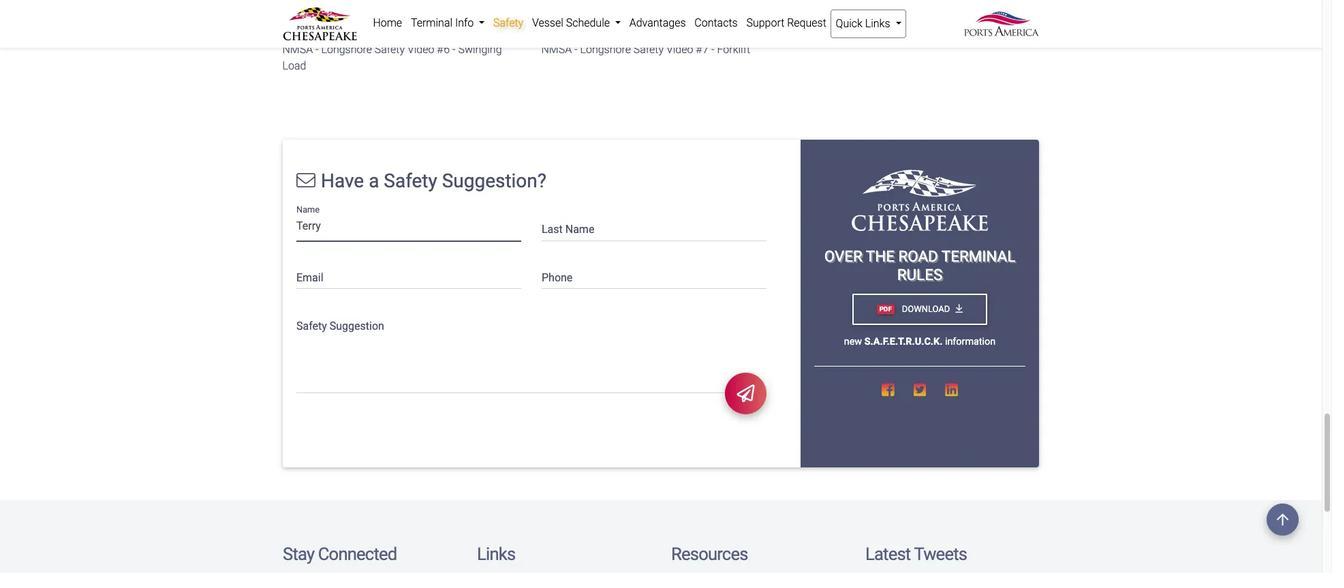 Task type: describe. For each thing, give the bounding box(es) containing it.
s.a.f.e.t.r.u.c.k.
[[865, 336, 943, 348]]

home link
[[369, 10, 407, 37]]

suggestion
[[330, 319, 384, 332]]

Phone text field
[[542, 263, 767, 289]]

have
[[321, 170, 364, 192]]

linkedin image
[[946, 383, 958, 398]]

last
[[542, 223, 563, 236]]

phone
[[542, 271, 573, 284]]

contacts link
[[690, 10, 742, 37]]

stay connected
[[283, 544, 397, 565]]

forklift
[[718, 43, 751, 56]]

nmsa for nmsa - longshore safety video #7 - forklift
[[542, 43, 572, 56]]

twitter square image
[[914, 383, 927, 398]]

2 - from the left
[[453, 43, 456, 56]]

terminal
[[942, 248, 1016, 265]]

longshore for nmsa - longshore safety video #7 - forklift
[[581, 43, 631, 56]]

3 - from the left
[[575, 43, 578, 56]]

#6
[[437, 43, 450, 56]]

load
[[283, 60, 307, 73]]

safety up swinging
[[493, 16, 524, 29]]

download
[[900, 304, 950, 314]]

home
[[373, 16, 402, 29]]

road
[[899, 248, 938, 265]]

resources
[[671, 544, 748, 565]]

over
[[825, 248, 863, 265]]

contacts
[[695, 16, 738, 29]]

rules
[[898, 266, 943, 284]]

1 horizontal spatial links
[[865, 17, 891, 30]]

new
[[844, 336, 862, 348]]

facebook square image
[[882, 383, 895, 398]]

new s.a.f.e.t.r.u.c.k. information
[[844, 336, 996, 348]]

suggestion?
[[442, 170, 547, 192]]

nmsa - longshore safety video #7 - forklift
[[542, 43, 751, 56]]

info
[[455, 16, 474, 29]]

safety inside nmsa - longshore safety video #6 - swinging load
[[375, 43, 405, 56]]

vessel schedule
[[532, 16, 613, 29]]

quick
[[836, 17, 863, 30]]

swinging
[[459, 43, 502, 56]]

nmsa - longshore safety video #6 - swinging load
[[283, 43, 502, 73]]

over the road terminal rules
[[825, 248, 1016, 284]]

support request
[[747, 16, 827, 29]]

vessel
[[532, 16, 564, 29]]

terminal info link
[[407, 10, 489, 37]]

latest tweets
[[866, 544, 967, 565]]



Task type: vqa. For each thing, say whether or not it's contained in the screenshot.
immediate
no



Task type: locate. For each thing, give the bounding box(es) containing it.
the
[[866, 248, 895, 265]]

latest
[[866, 544, 911, 565]]

longshore down home "link"
[[322, 43, 372, 56]]

1 longshore from the left
[[322, 43, 372, 56]]

0 horizontal spatial name
[[296, 205, 320, 215]]

longshore down 'schedule' on the left top
[[581, 43, 631, 56]]

support
[[747, 16, 785, 29]]

0 horizontal spatial video
[[408, 43, 435, 56]]

advantages
[[630, 16, 686, 29]]

tweets
[[914, 544, 967, 565]]

Safety Suggestion text field
[[296, 311, 767, 393]]

-
[[316, 43, 319, 56], [453, 43, 456, 56], [575, 43, 578, 56], [712, 43, 715, 56]]

safety down advantages "link"
[[634, 43, 664, 56]]

video for #6
[[408, 43, 435, 56]]

1 nmsa from the left
[[283, 43, 313, 56]]

nmsa for nmsa - longshore safety video #6 - swinging load
[[283, 43, 313, 56]]

safety right a
[[384, 170, 437, 192]]

4 - from the left
[[712, 43, 715, 56]]

0 horizontal spatial longshore
[[322, 43, 372, 56]]

request
[[787, 16, 827, 29]]

support request link
[[742, 10, 831, 37]]

video image
[[283, 0, 521, 6]]

terminal info
[[411, 16, 477, 29]]

nmsa
[[283, 43, 313, 56], [542, 43, 572, 56]]

1 vertical spatial name
[[566, 223, 595, 236]]

2 longshore from the left
[[581, 43, 631, 56]]

terminal
[[411, 16, 453, 29]]

1 horizontal spatial nmsa
[[542, 43, 572, 56]]

0 horizontal spatial nmsa
[[283, 43, 313, 56]]

nmsa down vessel
[[542, 43, 572, 56]]

longshore inside nmsa - longshore safety video #6 - swinging load
[[322, 43, 372, 56]]

advantages link
[[625, 10, 690, 37]]

1 - from the left
[[316, 43, 319, 56]]

pdf
[[880, 306, 892, 313]]

information
[[945, 336, 996, 348]]

safety suggestion
[[296, 319, 384, 332]]

quick links link
[[831, 10, 906, 38]]

safety left 'suggestion' at the left bottom of page
[[296, 319, 327, 332]]

nmsa up load in the top of the page
[[283, 43, 313, 56]]

last name
[[542, 223, 595, 236]]

video left '#6'
[[408, 43, 435, 56]]

2 video from the left
[[667, 43, 694, 56]]

arrow to bottom image
[[956, 304, 963, 314]]

0 vertical spatial links
[[865, 17, 891, 30]]

safety down home "link"
[[375, 43, 405, 56]]

seagirt terminal image
[[852, 170, 988, 231]]

safety link
[[489, 10, 528, 37]]

0 vertical spatial name
[[296, 205, 320, 215]]

a
[[369, 170, 379, 192]]

2 nmsa from the left
[[542, 43, 572, 56]]

video
[[408, 43, 435, 56], [667, 43, 694, 56]]

quick links
[[836, 17, 893, 30]]

links
[[865, 17, 891, 30], [477, 544, 515, 565]]

#7
[[696, 43, 709, 56]]

Name text field
[[296, 215, 521, 241]]

Last Name text field
[[542, 215, 767, 241]]

longshore
[[322, 43, 372, 56], [581, 43, 631, 56]]

video inside nmsa - longshore safety video #6 - swinging load
[[408, 43, 435, 56]]

1 horizontal spatial name
[[566, 223, 595, 236]]

name right last
[[566, 223, 595, 236]]

video for #7
[[667, 43, 694, 56]]

1 horizontal spatial longshore
[[581, 43, 631, 56]]

have a safety suggestion?
[[321, 170, 547, 192]]

nmsa inside nmsa - longshore safety video #6 - swinging load
[[283, 43, 313, 56]]

Email text field
[[296, 263, 521, 289]]

name up email
[[296, 205, 320, 215]]

1 video from the left
[[408, 43, 435, 56]]

stay
[[283, 544, 314, 565]]

video left #7
[[667, 43, 694, 56]]

vessel schedule link
[[528, 10, 625, 37]]

email
[[296, 271, 323, 284]]

safety
[[493, 16, 524, 29], [375, 43, 405, 56], [634, 43, 664, 56], [384, 170, 437, 192], [296, 319, 327, 332]]

1 horizontal spatial video
[[667, 43, 694, 56]]

name
[[296, 205, 320, 215], [566, 223, 595, 236]]

connected
[[318, 544, 397, 565]]

1 vertical spatial links
[[477, 544, 515, 565]]

schedule
[[566, 16, 610, 29]]

longshore for nmsa - longshore safety video #6 - swinging load
[[322, 43, 372, 56]]

0 horizontal spatial links
[[477, 544, 515, 565]]

go to top image
[[1267, 504, 1299, 536]]



